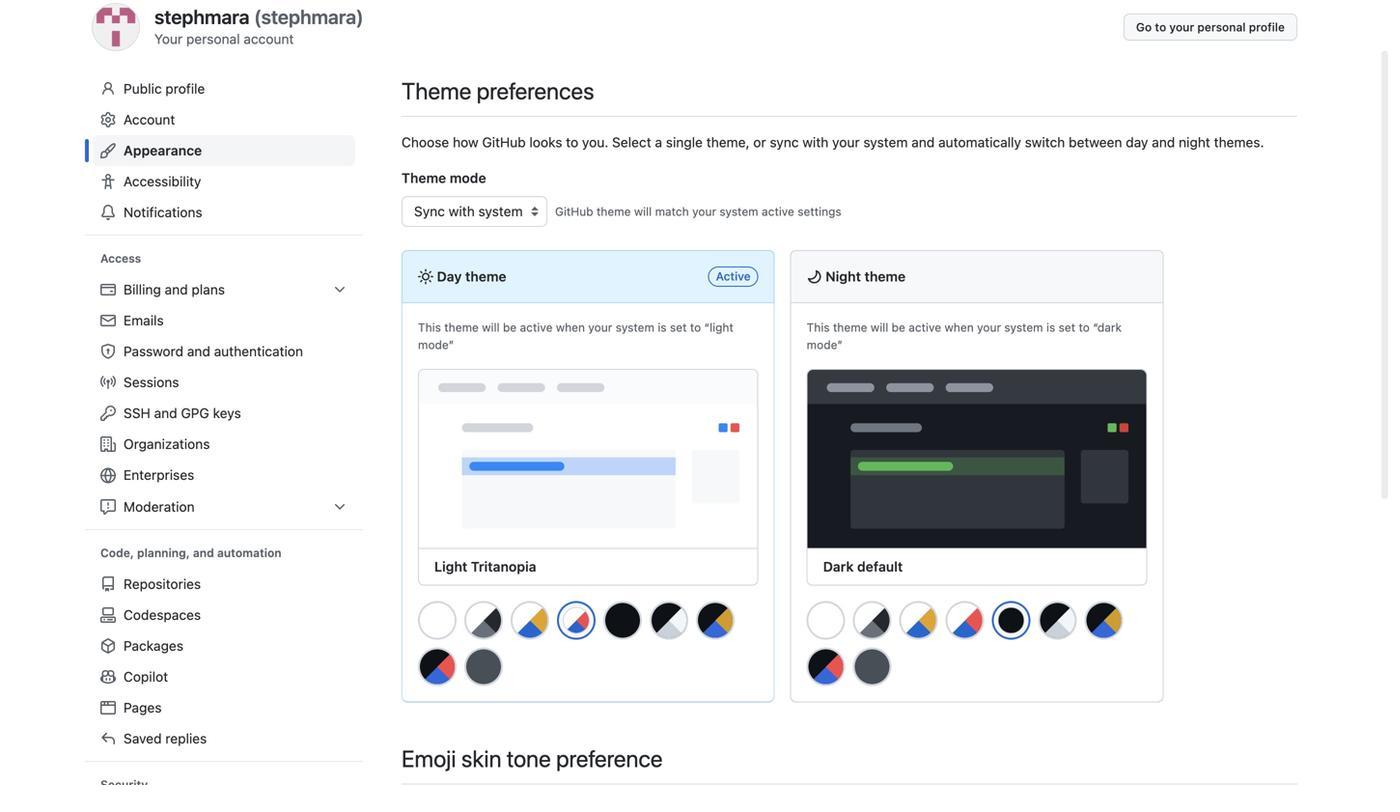 Task type: describe. For each thing, give the bounding box(es) containing it.
@stephmara image
[[93, 4, 139, 50]]

night
[[1180, 134, 1211, 150]]

0 vertical spatial github
[[482, 134, 526, 150]]

billing
[[124, 282, 161, 298]]

be for dark default
[[892, 321, 906, 334]]

theme for this theme will be active when your system is set to "dark mode"
[[834, 321, 868, 334]]

when for tritanopia
[[556, 321, 585, 334]]

mail image
[[100, 313, 116, 328]]

night theme picker option group
[[806, 600, 1148, 694]]

pages
[[124, 700, 162, 716]]

profile inside go to your personal profile link
[[1250, 20, 1286, 34]]

password and authentication
[[124, 343, 303, 359]]

light tritanopia
[[435, 559, 537, 575]]

moderation button
[[93, 492, 355, 523]]

dark tritanopia image
[[807, 648, 846, 686]]

sessions
[[124, 374, 179, 390]]

is for light tritanopia
[[658, 321, 667, 334]]

account link
[[93, 104, 355, 135]]

code, planning, and automation
[[100, 546, 282, 560]]

select
[[613, 134, 652, 150]]

1 horizontal spatial will
[[635, 205, 652, 218]]

emails link
[[93, 305, 355, 336]]

theme,
[[707, 134, 750, 150]]

accessibility
[[124, 173, 201, 189]]

stephmara
[[155, 5, 250, 28]]

day
[[437, 269, 462, 284]]

switch
[[1026, 134, 1066, 150]]

emoji
[[402, 745, 456, 772]]

"light
[[705, 321, 734, 334]]

light tritanopia image for light tritanopia
[[564, 608, 589, 633]]

(stephmara)
[[254, 5, 364, 28]]

and left automatically
[[912, 134, 935, 150]]

repositories link
[[93, 569, 355, 600]]

package image
[[100, 638, 116, 654]]

personal for (stephmara)
[[186, 31, 240, 47]]

choose how github looks to you. select a single theme, or sync with your system and       automatically switch between day and night themes.
[[402, 134, 1265, 150]]

organizations link
[[93, 429, 355, 460]]

preferences
[[477, 77, 595, 104]]

your inside this theme will be active when your system is set to "dark mode"
[[978, 321, 1002, 334]]

themes.
[[1215, 134, 1265, 150]]

billing and plans
[[124, 282, 225, 298]]

dark
[[824, 559, 854, 575]]

day theme
[[434, 269, 507, 284]]

"dark
[[1094, 321, 1122, 334]]

tone
[[507, 745, 551, 772]]

theme for this theme will be active when your system is set to "light mode"
[[445, 321, 479, 334]]

ssh and gpg keys
[[124, 405, 241, 421]]

automatically
[[939, 134, 1022, 150]]

active for light tritanopia
[[520, 321, 553, 334]]

replies
[[165, 731, 207, 747]]

between
[[1069, 134, 1123, 150]]

browser image
[[100, 700, 116, 716]]

personal for to
[[1198, 20, 1247, 34]]

mode" for dark default
[[807, 338, 843, 352]]

theme for theme mode
[[402, 170, 446, 186]]

light high contrast image for tritanopia
[[465, 601, 503, 640]]

copilot
[[124, 669, 168, 685]]

this for dark default
[[807, 321, 830, 334]]

codespaces
[[124, 607, 201, 623]]

password
[[124, 343, 184, 359]]

notifications
[[124, 204, 203, 220]]

light tritanopia image for dark default
[[946, 601, 985, 640]]

you.
[[582, 134, 609, 150]]

match
[[655, 205, 689, 218]]

keys
[[213, 405, 241, 421]]

preference
[[556, 745, 663, 772]]

and inside "link"
[[154, 405, 177, 421]]

dark dimmed image
[[854, 648, 892, 686]]

theme preferences
[[402, 77, 595, 104]]

theme for night theme
[[865, 269, 906, 284]]

automation
[[217, 546, 282, 560]]

will for dark default
[[871, 321, 889, 334]]

billing and plans button
[[93, 274, 355, 305]]

pages link
[[93, 693, 355, 723]]

repo image
[[100, 577, 116, 592]]

appearance link
[[93, 135, 355, 166]]

a
[[655, 134, 663, 150]]

codespaces image
[[100, 608, 116, 623]]

enterprises link
[[93, 460, 355, 492]]

is for dark default
[[1047, 321, 1056, 334]]

this theme will be active when your system is set to "light mode"
[[418, 321, 734, 352]]

dark tritanopia image
[[418, 648, 457, 686]]

single
[[666, 134, 703, 150]]

sessions link
[[93, 367, 355, 398]]

account
[[124, 112, 175, 128]]

when for default
[[945, 321, 974, 334]]

go to your personal profile link
[[1124, 14, 1298, 41]]

system right with
[[864, 134, 908, 150]]

day
[[1127, 134, 1149, 150]]

account
[[244, 31, 294, 47]]

1 horizontal spatial active
[[762, 205, 795, 218]]

password and authentication link
[[93, 336, 355, 367]]

stephmara (stephmara) your personal account
[[155, 5, 364, 47]]

light protanopia & deuteranopia image for light tritanopia
[[511, 601, 550, 640]]

to right the go
[[1156, 20, 1167, 34]]

paintbrush image
[[100, 143, 116, 158]]

default
[[858, 559, 904, 575]]

plans
[[192, 282, 225, 298]]

copilot image
[[100, 669, 116, 685]]

your
[[155, 31, 183, 47]]

saved replies
[[124, 731, 207, 747]]

code,
[[100, 546, 134, 560]]

mode" for light tritanopia
[[418, 338, 454, 352]]

and right day
[[1153, 134, 1176, 150]]

bell image
[[100, 205, 116, 220]]

1 horizontal spatial github
[[555, 205, 594, 218]]

sync
[[770, 134, 799, 150]]

with
[[803, 134, 829, 150]]

mode
[[450, 170, 487, 186]]

light default image for light tritanopia
[[418, 601, 457, 640]]



Task type: vqa. For each thing, say whether or not it's contained in the screenshot.
search image
no



Task type: locate. For each thing, give the bounding box(es) containing it.
is inside this theme will be active when your system is set to "dark mode"
[[1047, 321, 1056, 334]]

theme mode
[[402, 170, 487, 186]]

organization image
[[100, 437, 116, 452]]

light default image for dark default
[[807, 601, 846, 640]]

copilot link
[[93, 662, 355, 693]]

public profile link
[[93, 73, 355, 104]]

active for dark default
[[909, 321, 942, 334]]

will inside this theme will be active when your system is set to "light mode"
[[482, 321, 500, 334]]

theme
[[402, 77, 472, 104], [402, 170, 446, 186]]

1 set from the left
[[670, 321, 687, 334]]

planning,
[[137, 546, 190, 560]]

1 light default image from the left
[[418, 601, 457, 640]]

2 this from the left
[[807, 321, 830, 334]]

dark high contrast image left dark protanopia & deuteranopia icon
[[1039, 601, 1078, 640]]

0 horizontal spatial be
[[503, 321, 517, 334]]

and left plans
[[165, 282, 188, 298]]

light high contrast image up dark dimmed icon
[[854, 601, 892, 640]]

set for default
[[1059, 321, 1076, 334]]

emoji skin tone preference
[[402, 745, 663, 772]]

theme right day
[[466, 269, 507, 284]]

0 horizontal spatial light high contrast image
[[465, 601, 503, 640]]

system
[[864, 134, 908, 150], [720, 205, 759, 218], [616, 321, 655, 334], [1005, 321, 1044, 334]]

mode" inside this theme will be active when your system is set to "light mode"
[[418, 338, 454, 352]]

access
[[100, 252, 141, 265]]

dark default image
[[604, 601, 642, 640]]

dark protanopia & deuteranopia image
[[696, 601, 735, 640]]

1 horizontal spatial set
[[1059, 321, 1076, 334]]

appearance
[[124, 142, 202, 158]]

be down the night theme
[[892, 321, 906, 334]]

public profile
[[124, 81, 205, 97]]

system inside this theme will be active when your system is set to "dark mode"
[[1005, 321, 1044, 334]]

emails
[[124, 312, 164, 328]]

system inside this theme will be active when your system is set to "light mode"
[[616, 321, 655, 334]]

1 light high contrast image from the left
[[465, 601, 503, 640]]

0 horizontal spatial light tritanopia image
[[564, 608, 589, 633]]

light default image up dark tritanopia image
[[418, 601, 457, 640]]

to left "dark at the top right of page
[[1079, 321, 1090, 334]]

system left "light
[[616, 321, 655, 334]]

light tritanopia image left dark default image
[[946, 601, 985, 640]]

light protanopia & deuteranopia image down default
[[900, 601, 939, 640]]

broadcast image
[[100, 375, 116, 390]]

0 horizontal spatial set
[[670, 321, 687, 334]]

accessibility link
[[93, 166, 355, 197]]

2 light high contrast image from the left
[[854, 601, 892, 640]]

repositories
[[124, 576, 201, 592]]

0 horizontal spatial profile
[[166, 81, 205, 97]]

github right how
[[482, 134, 526, 150]]

when inside this theme will be active when your system is set to "dark mode"
[[945, 321, 974, 334]]

set for tritanopia
[[670, 321, 687, 334]]

active
[[716, 270, 751, 283]]

be inside this theme will be active when your system is set to "dark mode"
[[892, 321, 906, 334]]

this inside this theme will be active when your system is set to "light mode"
[[418, 321, 441, 334]]

2 horizontal spatial will
[[871, 321, 889, 334]]

1 horizontal spatial profile
[[1250, 20, 1286, 34]]

be down day theme
[[503, 321, 517, 334]]

theme inside this theme will be active when your system is set to "dark mode"
[[834, 321, 868, 334]]

2 when from the left
[[945, 321, 974, 334]]

system left "dark at the top right of page
[[1005, 321, 1044, 334]]

mode" down sun 'icon'
[[418, 338, 454, 352]]

light default image
[[418, 601, 457, 640], [807, 601, 846, 640]]

theme down day theme
[[445, 321, 479, 334]]

2 theme from the top
[[402, 170, 446, 186]]

0 horizontal spatial when
[[556, 321, 585, 334]]

sun image
[[418, 269, 434, 284]]

will for light tritanopia
[[482, 321, 500, 334]]

settings
[[798, 205, 842, 218]]

1 vertical spatial github
[[555, 205, 594, 218]]

light protanopia & deuteranopia image for dark default
[[900, 601, 939, 640]]

gear image
[[100, 112, 116, 128]]

active inside this theme will be active when your system is set to "light mode"
[[520, 321, 553, 334]]

active inside this theme will be active when your system is set to "dark mode"
[[909, 321, 942, 334]]

light high contrast image up dark dimmed image
[[465, 601, 503, 640]]

dark high contrast image right dark default icon
[[650, 601, 689, 640]]

personal down "stephmara"
[[186, 31, 240, 47]]

when
[[556, 321, 585, 334], [945, 321, 974, 334]]

be
[[503, 321, 517, 334], [892, 321, 906, 334]]

gpg
[[181, 405, 209, 421]]

github down you.
[[555, 205, 594, 218]]

1 this from the left
[[418, 321, 441, 334]]

1 horizontal spatial mode"
[[807, 338, 843, 352]]

person image
[[100, 81, 116, 97]]

1 horizontal spatial dark high contrast image
[[1039, 601, 1078, 640]]

to
[[1156, 20, 1167, 34], [566, 134, 579, 150], [690, 321, 701, 334], [1079, 321, 1090, 334]]

mode" inside this theme will be active when your system is set to "dark mode"
[[807, 338, 843, 352]]

will down day theme
[[482, 321, 500, 334]]

theme left match in the left of the page
[[597, 205, 631, 218]]

to left "light
[[690, 321, 701, 334]]

go to your personal profile
[[1137, 20, 1286, 34]]

1 be from the left
[[503, 321, 517, 334]]

0 horizontal spatial will
[[482, 321, 500, 334]]

code, planning, and automation list
[[93, 569, 355, 754]]

0 horizontal spatial light protanopia & deuteranopia image
[[511, 601, 550, 640]]

github theme will match your system active settings
[[555, 205, 842, 218]]

profile inside public profile link
[[166, 81, 205, 97]]

and inside dropdown button
[[165, 282, 188, 298]]

is inside this theme will be active when your system is set to "light mode"
[[658, 321, 667, 334]]

and right ssh
[[154, 405, 177, 421]]

ssh
[[124, 405, 150, 421]]

theme
[[597, 205, 631, 218], [466, 269, 507, 284], [865, 269, 906, 284], [445, 321, 479, 334], [834, 321, 868, 334]]

0 horizontal spatial active
[[520, 321, 553, 334]]

how
[[453, 134, 479, 150]]

theme inside this theme will be active when your system is set to "light mode"
[[445, 321, 479, 334]]

0 horizontal spatial dark high contrast image
[[650, 601, 689, 640]]

1 horizontal spatial light tritanopia image
[[946, 601, 985, 640]]

ssh and gpg keys link
[[93, 398, 355, 429]]

0 horizontal spatial mode"
[[418, 338, 454, 352]]

1 vertical spatial profile
[[166, 81, 205, 97]]

public
[[124, 81, 162, 97]]

dark protanopia & deuteranopia image
[[1085, 601, 1124, 640]]

access list
[[93, 274, 355, 523]]

dark high contrast image for light tritanopia
[[650, 601, 689, 640]]

authentication
[[214, 343, 303, 359]]

be inside this theme will be active when your system is set to "light mode"
[[503, 321, 517, 334]]

day theme picker option group
[[417, 600, 759, 694]]

1 horizontal spatial personal
[[1198, 20, 1247, 34]]

theme for day theme
[[466, 269, 507, 284]]

key image
[[100, 406, 116, 421]]

packages
[[124, 638, 183, 654]]

1 light protanopia & deuteranopia image from the left
[[511, 601, 550, 640]]

mode"
[[418, 338, 454, 352], [807, 338, 843, 352]]

saved
[[124, 731, 162, 747]]

2 is from the left
[[1047, 321, 1056, 334]]

1 horizontal spatial light default image
[[807, 601, 846, 640]]

shield lock image
[[100, 344, 116, 359]]

dark high contrast image
[[650, 601, 689, 640], [1039, 601, 1078, 640]]

and down emails link
[[187, 343, 210, 359]]

and up repositories link
[[193, 546, 214, 560]]

will
[[635, 205, 652, 218], [482, 321, 500, 334], [871, 321, 889, 334]]

0 horizontal spatial light default image
[[418, 601, 457, 640]]

dark dimmed image
[[465, 648, 503, 686]]

will left match in the left of the page
[[635, 205, 652, 218]]

0 horizontal spatial github
[[482, 134, 526, 150]]

dark default
[[824, 559, 904, 575]]

to inside this theme will be active when your system is set to "light mode"
[[690, 321, 701, 334]]

your inside this theme will be active when your system is set to "light mode"
[[589, 321, 613, 334]]

your
[[1170, 20, 1195, 34], [833, 134, 860, 150], [693, 205, 717, 218], [589, 321, 613, 334], [978, 321, 1002, 334]]

is left "light
[[658, 321, 667, 334]]

dark high contrast image for dark default
[[1039, 601, 1078, 640]]

theme up choose
[[402, 77, 472, 104]]

1 mode" from the left
[[418, 338, 454, 352]]

tritanopia
[[471, 559, 537, 575]]

light tritanopia image left dark default icon
[[564, 608, 589, 633]]

light high contrast image for default
[[854, 601, 892, 640]]

moderation
[[124, 499, 195, 515]]

profile
[[1250, 20, 1286, 34], [166, 81, 205, 97]]

1 horizontal spatial be
[[892, 321, 906, 334]]

this down moon image
[[807, 321, 830, 334]]

dark default image
[[999, 608, 1025, 633]]

0 vertical spatial profile
[[1250, 20, 1286, 34]]

to inside this theme will be active when your system is set to "dark mode"
[[1079, 321, 1090, 334]]

enterprises
[[124, 467, 194, 483]]

this inside this theme will be active when your system is set to "dark mode"
[[807, 321, 830, 334]]

1 horizontal spatial is
[[1047, 321, 1056, 334]]

accessibility image
[[100, 174, 116, 189]]

theme for github theme will match your system active settings
[[597, 205, 631, 218]]

theme for theme preferences
[[402, 77, 472, 104]]

mode" down moon image
[[807, 338, 843, 352]]

packages link
[[93, 631, 355, 662]]

2 set from the left
[[1059, 321, 1076, 334]]

1 when from the left
[[556, 321, 585, 334]]

set
[[670, 321, 687, 334], [1059, 321, 1076, 334]]

personal right the go
[[1198, 20, 1247, 34]]

theme right "night"
[[865, 269, 906, 284]]

1 horizontal spatial this
[[807, 321, 830, 334]]

theme down choose
[[402, 170, 446, 186]]

1 dark high contrast image from the left
[[650, 601, 689, 640]]

2 horizontal spatial active
[[909, 321, 942, 334]]

set left "dark at the top right of page
[[1059, 321, 1076, 334]]

skin
[[462, 745, 502, 772]]

1 horizontal spatial when
[[945, 321, 974, 334]]

codespaces link
[[93, 600, 355, 631]]

set inside this theme will be active when your system is set to "dark mode"
[[1059, 321, 1076, 334]]

system up active
[[720, 205, 759, 218]]

active
[[762, 205, 795, 218], [520, 321, 553, 334], [909, 321, 942, 334]]

1 horizontal spatial light protanopia & deuteranopia image
[[900, 601, 939, 640]]

2 be from the left
[[892, 321, 906, 334]]

notifications link
[[93, 197, 355, 228]]

0 horizontal spatial is
[[658, 321, 667, 334]]

globe image
[[100, 468, 116, 483]]

this for light tritanopia
[[418, 321, 441, 334]]

go
[[1137, 20, 1153, 34]]

choose
[[402, 134, 449, 150]]

light default image up dark tritanopia icon
[[807, 601, 846, 640]]

light protanopia & deuteranopia image
[[511, 601, 550, 640], [900, 601, 939, 640]]

1 horizontal spatial light high contrast image
[[854, 601, 892, 640]]

personal
[[1198, 20, 1247, 34], [186, 31, 240, 47]]

moon image
[[807, 269, 823, 284]]

2 light default image from the left
[[807, 601, 846, 640]]

is left "dark at the top right of page
[[1047, 321, 1056, 334]]

2 mode" from the left
[[807, 338, 843, 352]]

light protanopia & deuteranopia image down tritanopia
[[511, 601, 550, 640]]

this theme will be active when your system is set to "dark mode"
[[807, 321, 1122, 352]]

this down sun 'icon'
[[418, 321, 441, 334]]

0 horizontal spatial personal
[[186, 31, 240, 47]]

1 is from the left
[[658, 321, 667, 334]]

when inside this theme will be active when your system is set to "light mode"
[[556, 321, 585, 334]]

0 horizontal spatial this
[[418, 321, 441, 334]]

set left "light
[[670, 321, 687, 334]]

light high contrast image
[[465, 601, 503, 640], [854, 601, 892, 640]]

is
[[658, 321, 667, 334], [1047, 321, 1056, 334]]

or
[[754, 134, 767, 150]]

will inside this theme will be active when your system is set to "dark mode"
[[871, 321, 889, 334]]

theme down "night"
[[834, 321, 868, 334]]

saved replies link
[[93, 723, 355, 754]]

2 dark high contrast image from the left
[[1039, 601, 1078, 640]]

night
[[826, 269, 862, 284]]

will down the night theme
[[871, 321, 889, 334]]

be for light tritanopia
[[503, 321, 517, 334]]

2 light protanopia & deuteranopia image from the left
[[900, 601, 939, 640]]

1 theme from the top
[[402, 77, 472, 104]]

set inside this theme will be active when your system is set to "light mode"
[[670, 321, 687, 334]]

looks
[[530, 134, 563, 150]]

light tritanopia image
[[946, 601, 985, 640], [564, 608, 589, 633]]

0 vertical spatial theme
[[402, 77, 472, 104]]

organizations
[[124, 436, 210, 452]]

reply image
[[100, 731, 116, 747]]

1 vertical spatial theme
[[402, 170, 446, 186]]

personal inside stephmara (stephmara) your personal account
[[186, 31, 240, 47]]

to left you.
[[566, 134, 579, 150]]

light
[[435, 559, 468, 575]]



